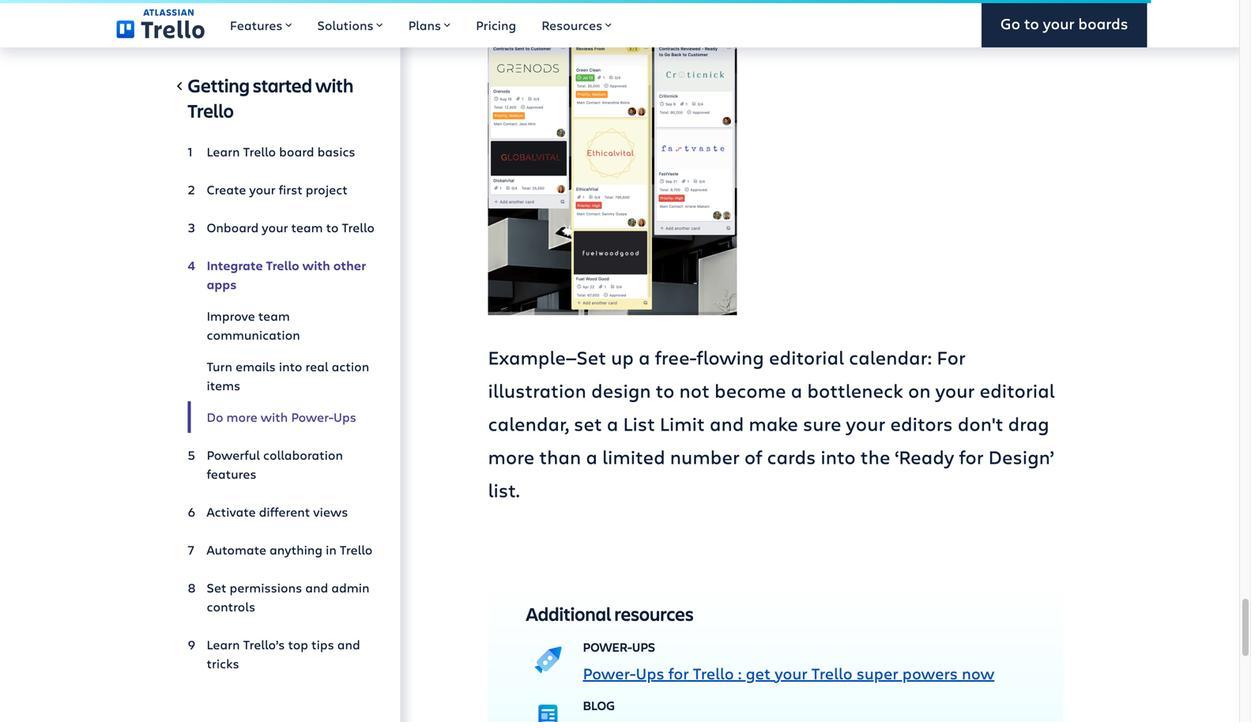 Task type: vqa. For each thing, say whether or not it's contained in the screenshot.
Remote work Icon
no



Task type: locate. For each thing, give the bounding box(es) containing it.
1 vertical spatial ups
[[632, 639, 655, 656]]

a right up
[[639, 345, 650, 370]]

design'
[[989, 444, 1054, 470]]

more
[[227, 409, 258, 426], [488, 444, 535, 470]]

with down turn emails into real action items link
[[261, 409, 288, 426]]

trello right the in
[[340, 542, 373, 559]]

0 vertical spatial editorial
[[769, 345, 845, 370]]

0 vertical spatial and
[[710, 411, 744, 436]]

limited
[[602, 444, 666, 470]]

first
[[279, 181, 303, 198]]

example—set
[[488, 345, 607, 370]]

to inside example—set up a free-flowing editorial calendar: for illustration design to not become a bottleneck on your editorial calendar, set a list limit and make sure your editors don't drag more than a limited number of cards into the 'ready for design' list.
[[656, 378, 675, 403]]

0 vertical spatial for
[[959, 444, 984, 470]]

your down create your first project
[[262, 219, 288, 236]]

1 vertical spatial into
[[821, 444, 856, 470]]

sure
[[803, 411, 842, 436]]

set permissions and admin controls
[[207, 580, 370, 616]]

with left other
[[303, 257, 330, 274]]

automate anything in trello
[[207, 542, 373, 559]]

do more with power-ups
[[207, 409, 357, 426]]

1 horizontal spatial into
[[821, 444, 856, 470]]

bottleneck
[[808, 378, 904, 403]]

activate
[[207, 504, 256, 521]]

started
[[253, 73, 312, 98]]

with inside getting started with trello
[[315, 73, 354, 98]]

trello
[[188, 98, 234, 123], [243, 143, 276, 160], [342, 219, 375, 236], [266, 257, 299, 274], [340, 542, 373, 559], [693, 663, 734, 684], [812, 663, 853, 684]]

1 vertical spatial and
[[305, 580, 328, 597]]

integrate trello with other apps link
[[188, 250, 375, 300]]

more right do
[[227, 409, 258, 426]]

2 vertical spatial to
[[656, 378, 675, 403]]

power- up the blog
[[583, 663, 636, 684]]

a right than
[[586, 444, 598, 470]]

additional resources
[[526, 602, 694, 627]]

trello left :
[[693, 663, 734, 684]]

solutions
[[317, 17, 374, 34]]

trello up other
[[342, 219, 375, 236]]

with inside integrate trello with other apps
[[303, 257, 330, 274]]

get
[[746, 663, 771, 684]]

1 learn from the top
[[207, 143, 240, 160]]

0 horizontal spatial to
[[326, 219, 339, 236]]

editorial up drag at the bottom right of page
[[980, 378, 1055, 403]]

set permissions and admin controls link
[[188, 572, 375, 623]]

trello's
[[243, 636, 285, 653]]

0 horizontal spatial and
[[305, 580, 328, 597]]

solutions button
[[305, 0, 396, 47]]

into inside example—set up a free-flowing editorial calendar: for illustration design to not become a bottleneck on your editorial calendar, set a list limit and make sure your editors don't drag more than a limited number of cards into the 'ready for design' list.
[[821, 444, 856, 470]]

trello down onboard your team to trello link
[[266, 257, 299, 274]]

set
[[207, 580, 227, 597]]

resources
[[615, 602, 694, 627]]

power- up collaboration
[[291, 409, 334, 426]]

0 vertical spatial ups
[[334, 409, 357, 426]]

resources button
[[529, 0, 625, 47]]

getting started with trello
[[188, 73, 354, 123]]

1 vertical spatial more
[[488, 444, 535, 470]]

more up list.
[[488, 444, 535, 470]]

go to your boards
[[1001, 13, 1129, 34]]

0 vertical spatial team
[[291, 219, 323, 236]]

and left admin
[[305, 580, 328, 597]]

0 horizontal spatial editorial
[[769, 345, 845, 370]]

automate anything in trello link
[[188, 535, 375, 566]]

activate different views
[[207, 504, 348, 521]]

drag
[[1009, 411, 1050, 436]]

1 vertical spatial learn
[[207, 636, 240, 653]]

learn up create
[[207, 143, 240, 160]]

with inside do more with power-ups link
[[261, 409, 288, 426]]

2 horizontal spatial to
[[1025, 13, 1040, 34]]

1 vertical spatial editorial
[[980, 378, 1055, 403]]

0 vertical spatial more
[[227, 409, 258, 426]]

and right tips
[[337, 636, 360, 653]]

1 horizontal spatial team
[[291, 219, 323, 236]]

different
[[259, 504, 310, 521]]

1 horizontal spatial more
[[488, 444, 535, 470]]

learn for learn trello board basics
[[207, 143, 240, 160]]

atlassian trello image
[[117, 9, 205, 39]]

power-ups power-ups for trello : get your trello super powers now
[[583, 639, 995, 684]]

your
[[1044, 13, 1075, 34], [249, 181, 276, 198], [262, 219, 288, 236], [936, 378, 975, 403], [846, 411, 886, 436], [775, 663, 808, 684]]

0 horizontal spatial team
[[258, 308, 290, 325]]

with for trello
[[303, 257, 330, 274]]

into down sure at the bottom right
[[821, 444, 856, 470]]

0 horizontal spatial more
[[227, 409, 258, 426]]

0 horizontal spatial into
[[279, 358, 302, 375]]

for down don't
[[959, 444, 984, 470]]

a right set
[[607, 411, 619, 436]]

and up number
[[710, 411, 744, 436]]

0 horizontal spatial for
[[669, 663, 689, 684]]

getting started with trello link
[[188, 73, 375, 130]]

improve team communication link
[[188, 300, 375, 351]]

trello down getting
[[188, 98, 234, 123]]

become
[[715, 378, 786, 403]]

1 vertical spatial team
[[258, 308, 290, 325]]

example—set up a free-flowing editorial calendar: for illustration design to not become a bottleneck on your editorial calendar, set a list limit and make sure your editors don't drag more than a limited number of cards into the 'ready for design' list.
[[488, 345, 1055, 503]]

and inside example—set up a free-flowing editorial calendar: for illustration design to not become a bottleneck on your editorial calendar, set a list limit and make sure your editors don't drag more than a limited number of cards into the 'ready for design' list.
[[710, 411, 744, 436]]

1 horizontal spatial and
[[337, 636, 360, 653]]

editors
[[891, 411, 953, 436]]

trello inside integrate trello with other apps
[[266, 257, 299, 274]]

with right started
[[315, 73, 354, 98]]

for
[[937, 345, 966, 370]]

1 horizontal spatial for
[[959, 444, 984, 470]]

automate
[[207, 542, 266, 559]]

team
[[291, 219, 323, 236], [258, 308, 290, 325]]

to down project
[[326, 219, 339, 236]]

a up make
[[791, 378, 803, 403]]

1 vertical spatial with
[[303, 257, 330, 274]]

0 vertical spatial learn
[[207, 143, 240, 160]]

apps
[[207, 276, 237, 293]]

learn inside the learn trello's top tips and tricks
[[207, 636, 240, 653]]

to right go
[[1025, 13, 1040, 34]]

create
[[207, 181, 246, 198]]

action
[[332, 358, 369, 375]]

pricing
[[476, 17, 517, 34]]

power- down the additional resources
[[583, 639, 632, 656]]

2 learn from the top
[[207, 636, 240, 653]]

2 vertical spatial with
[[261, 409, 288, 426]]

your left boards
[[1044, 13, 1075, 34]]

integrate trello with other apps
[[207, 257, 366, 293]]

0 vertical spatial into
[[279, 358, 302, 375]]

for
[[959, 444, 984, 470], [669, 663, 689, 684]]

illustration
[[488, 378, 587, 403]]

blog
[[583, 698, 615, 714]]

0 vertical spatial with
[[315, 73, 354, 98]]

onboard your team to trello link
[[188, 212, 375, 244]]

turn emails into real action items
[[207, 358, 369, 394]]

make
[[749, 411, 799, 436]]

super
[[857, 663, 899, 684]]

1 horizontal spatial to
[[656, 378, 675, 403]]

'ready
[[895, 444, 955, 470]]

a
[[639, 345, 650, 370], [791, 378, 803, 403], [607, 411, 619, 436], [586, 444, 598, 470]]

ups
[[334, 409, 357, 426], [632, 639, 655, 656], [636, 663, 665, 684]]

2 horizontal spatial and
[[710, 411, 744, 436]]

team down first
[[291, 219, 323, 236]]

into left real
[[279, 358, 302, 375]]

trello inside getting started with trello
[[188, 98, 234, 123]]

boards
[[1079, 13, 1129, 34]]

for left :
[[669, 663, 689, 684]]

additional
[[526, 602, 612, 627]]

powers
[[903, 663, 958, 684]]

your right 'get'
[[775, 663, 808, 684]]

learn up tricks
[[207, 636, 240, 653]]

to left not
[[656, 378, 675, 403]]

limit
[[660, 411, 705, 436]]

improve team communication
[[207, 308, 300, 344]]

editorial up bottleneck
[[769, 345, 845, 370]]

integrate
[[207, 257, 263, 274]]

into
[[279, 358, 302, 375], [821, 444, 856, 470]]

1 vertical spatial for
[[669, 663, 689, 684]]

more inside example—set up a free-flowing editorial calendar: for illustration design to not become a bottleneck on your editorial calendar, set a list limit and make sure your editors don't drag more than a limited number of cards into the 'ready for design' list.
[[488, 444, 535, 470]]

2 vertical spatial and
[[337, 636, 360, 653]]

plans button
[[396, 0, 463, 47]]

with for more
[[261, 409, 288, 426]]

team up communication
[[258, 308, 290, 325]]

learn
[[207, 143, 240, 160], [207, 636, 240, 653]]

now
[[962, 663, 995, 684]]

go
[[1001, 13, 1021, 34]]

project
[[306, 181, 348, 198]]

learn trello's top tips and tricks link
[[188, 629, 375, 680]]



Task type: describe. For each thing, give the bounding box(es) containing it.
collaboration
[[263, 447, 343, 464]]

2 vertical spatial power-
[[583, 663, 636, 684]]

items
[[207, 377, 241, 394]]

do
[[207, 409, 223, 426]]

admin
[[332, 580, 370, 597]]

the
[[861, 444, 891, 470]]

your up the the
[[846, 411, 886, 436]]

team inside improve team communication
[[258, 308, 290, 325]]

features
[[207, 466, 257, 483]]

calendar:
[[849, 345, 932, 370]]

up
[[611, 345, 634, 370]]

trello left board on the top of page
[[243, 143, 276, 160]]

board
[[279, 143, 314, 160]]

an image showing list limits on a trello board image
[[488, 16, 737, 315]]

controls
[[207, 599, 255, 616]]

for inside 'power-ups power-ups for trello : get your trello super powers now'
[[669, 663, 689, 684]]

create your first project
[[207, 181, 348, 198]]

0 vertical spatial power-
[[291, 409, 334, 426]]

views
[[313, 504, 348, 521]]

number
[[670, 444, 740, 470]]

in
[[326, 542, 337, 559]]

cards
[[767, 444, 816, 470]]

basics
[[318, 143, 355, 160]]

flowing
[[697, 345, 764, 370]]

page progress progress bar
[[0, 0, 1152, 3]]

do more with power-ups link
[[188, 402, 375, 433]]

list
[[623, 411, 655, 436]]

tips
[[312, 636, 334, 653]]

improve
[[207, 308, 255, 325]]

learn trello board basics link
[[188, 136, 375, 168]]

calendar,
[[488, 411, 569, 436]]

into inside turn emails into real action items
[[279, 358, 302, 375]]

with for started
[[315, 73, 354, 98]]

for inside example—set up a free-flowing editorial calendar: for illustration design to not become a bottleneck on your editorial calendar, set a list limit and make sure your editors don't drag more than a limited number of cards into the 'ready for design' list.
[[959, 444, 984, 470]]

powerful collaboration features link
[[188, 440, 375, 490]]

resources
[[542, 17, 603, 34]]

powerful collaboration features
[[207, 447, 343, 483]]

list.
[[488, 478, 520, 503]]

create your first project link
[[188, 174, 375, 206]]

design
[[591, 378, 651, 403]]

learn trello's top tips and tricks
[[207, 636, 360, 672]]

learn for learn trello's top tips and tricks
[[207, 636, 240, 653]]

0 vertical spatial to
[[1025, 13, 1040, 34]]

and inside set permissions and admin controls
[[305, 580, 328, 597]]

turn
[[207, 358, 232, 375]]

pricing link
[[463, 0, 529, 47]]

1 vertical spatial to
[[326, 219, 339, 236]]

1 horizontal spatial editorial
[[980, 378, 1055, 403]]

set
[[574, 411, 602, 436]]

activate different views link
[[188, 497, 375, 528]]

your down the for
[[936, 378, 975, 403]]

getting
[[188, 73, 250, 98]]

your inside 'power-ups power-ups for trello : get your trello super powers now'
[[775, 663, 808, 684]]

plans
[[408, 17, 441, 34]]

onboard your team to trello
[[207, 219, 375, 236]]

features
[[230, 17, 283, 34]]

onboard
[[207, 219, 259, 236]]

not
[[680, 378, 710, 403]]

power-ups for trello : get your trello super powers now link
[[583, 663, 995, 684]]

anything
[[270, 542, 323, 559]]

permissions
[[230, 580, 302, 597]]

emails
[[236, 358, 276, 375]]

go to your boards link
[[982, 0, 1148, 47]]

don't
[[958, 411, 1004, 436]]

than
[[540, 444, 581, 470]]

free-
[[655, 345, 697, 370]]

powerful
[[207, 447, 260, 464]]

on
[[908, 378, 931, 403]]

and inside the learn trello's top tips and tricks
[[337, 636, 360, 653]]

learn trello board basics
[[207, 143, 355, 160]]

trello left the super
[[812, 663, 853, 684]]

turn emails into real action items link
[[188, 351, 375, 402]]

top
[[288, 636, 308, 653]]

communication
[[207, 327, 300, 344]]

real
[[306, 358, 329, 375]]

your left first
[[249, 181, 276, 198]]

of
[[745, 444, 763, 470]]

1 vertical spatial power-
[[583, 639, 632, 656]]

:
[[738, 663, 742, 684]]

2 vertical spatial ups
[[636, 663, 665, 684]]



